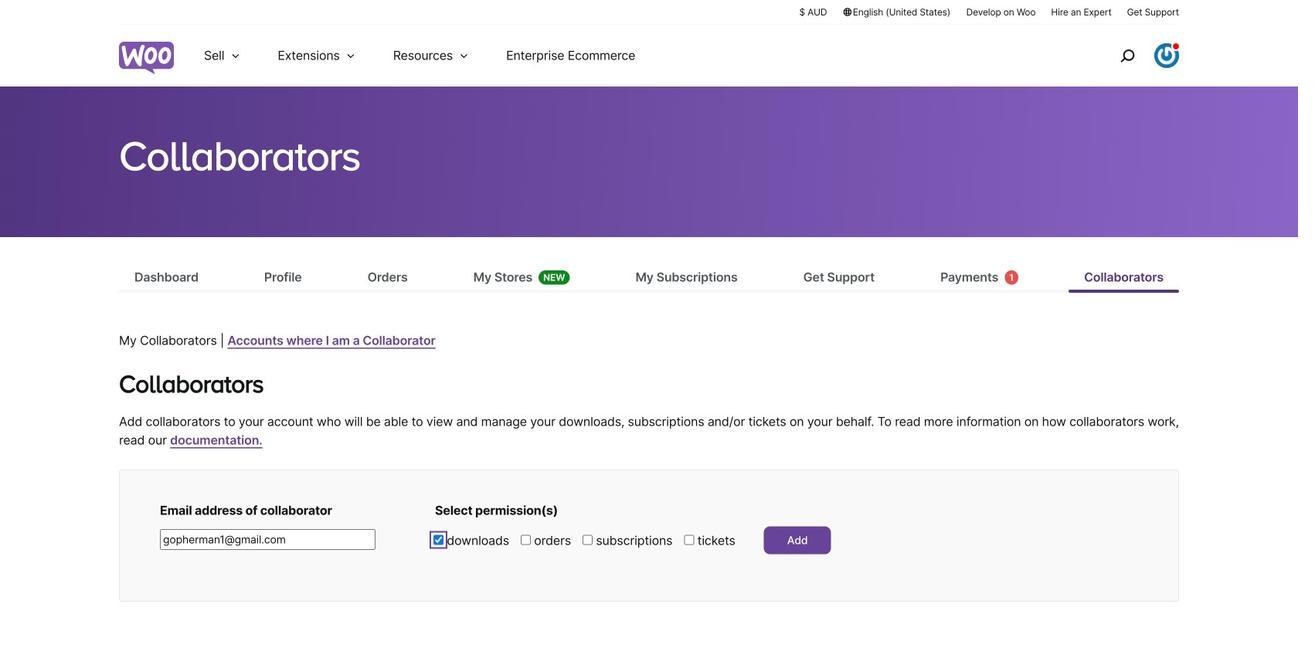Task type: locate. For each thing, give the bounding box(es) containing it.
None checkbox
[[434, 535, 444, 545]]

service navigation menu element
[[1088, 31, 1180, 81]]

None checkbox
[[521, 535, 531, 545], [583, 535, 593, 545], [684, 535, 694, 545], [521, 535, 531, 545], [583, 535, 593, 545], [684, 535, 694, 545]]



Task type: describe. For each thing, give the bounding box(es) containing it.
open account menu image
[[1155, 43, 1180, 68]]

search image
[[1115, 43, 1140, 68]]



